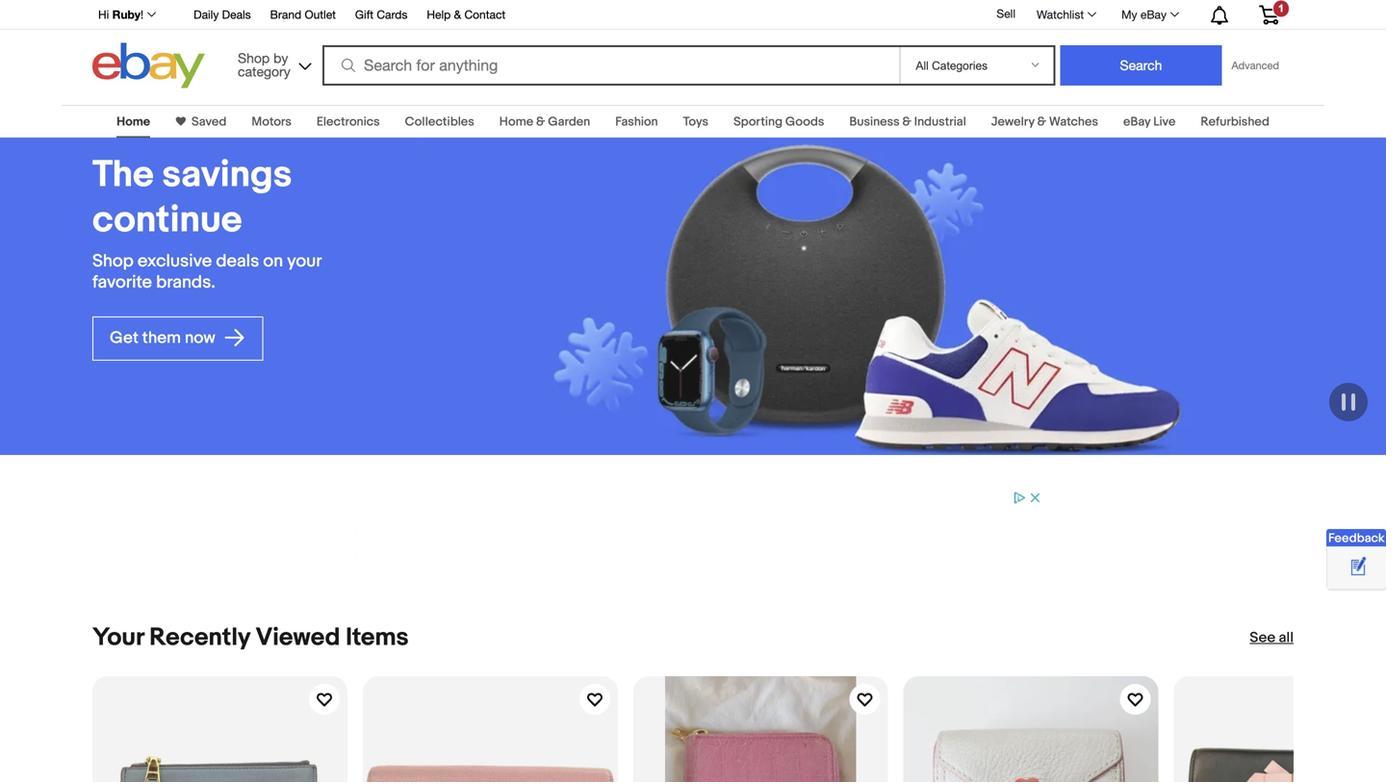 Task type: locate. For each thing, give the bounding box(es) containing it.
business
[[850, 115, 900, 129]]

get them now
[[110, 328, 219, 348]]

sporting goods
[[734, 115, 824, 129]]

daily deals link
[[194, 5, 251, 26]]

shop inside the savings continue shop exclusive deals on your favorite brands.
[[92, 251, 134, 272]]

ebay
[[1141, 8, 1167, 21], [1123, 115, 1151, 129]]

motors link
[[252, 115, 292, 129]]

jewelry
[[991, 115, 1035, 129]]

toys
[[683, 115, 709, 129]]

& for help
[[454, 8, 461, 21]]

shop by category button
[[229, 43, 316, 84]]

your
[[92, 623, 144, 653]]

shop by category banner
[[88, 0, 1294, 93]]

& right jewelry
[[1037, 115, 1047, 129]]

& right the help
[[454, 8, 461, 21]]

daily deals
[[194, 8, 251, 21]]

deals
[[216, 251, 259, 272]]

1 vertical spatial ebay
[[1123, 115, 1151, 129]]

my
[[1122, 8, 1138, 21]]

refurbished link
[[1201, 115, 1270, 129]]

your
[[287, 251, 321, 272]]

1
[[1278, 2, 1284, 14]]

&
[[454, 8, 461, 21], [536, 115, 545, 129], [903, 115, 912, 129], [1037, 115, 1047, 129]]

by
[[274, 50, 288, 66]]

see all link
[[1250, 629, 1294, 648]]

1 vertical spatial shop
[[92, 251, 134, 272]]

home up the
[[117, 115, 150, 129]]

industrial
[[914, 115, 966, 129]]

shop
[[238, 50, 270, 66], [92, 251, 134, 272]]

sporting
[[734, 115, 783, 129]]

all
[[1279, 630, 1294, 647]]

watches
[[1049, 115, 1098, 129]]

get
[[110, 328, 139, 348]]

deals
[[222, 8, 251, 21]]

2 home from the left
[[499, 115, 533, 129]]

cards
[[377, 8, 408, 21]]

ebay right my
[[1141, 8, 1167, 21]]

!
[[141, 8, 144, 21]]

& left the garden
[[536, 115, 545, 129]]

your recently viewed items
[[92, 623, 409, 653]]

brand outlet link
[[270, 5, 336, 26]]

ebay inside the savings continue main content
[[1123, 115, 1151, 129]]

0 horizontal spatial home
[[117, 115, 150, 129]]

shop left by
[[238, 50, 270, 66]]

ebay inside my ebay link
[[1141, 8, 1167, 21]]

1 horizontal spatial home
[[499, 115, 533, 129]]

gift
[[355, 8, 374, 21]]

them
[[142, 328, 181, 348]]

0 vertical spatial ebay
[[1141, 8, 1167, 21]]

0 vertical spatial shop
[[238, 50, 270, 66]]

fashion
[[615, 115, 658, 129]]

jewelry & watches
[[991, 115, 1098, 129]]

the savings continue link
[[92, 153, 370, 243]]

saved
[[192, 115, 227, 129]]

& for home
[[536, 115, 545, 129]]

home
[[117, 115, 150, 129], [499, 115, 533, 129]]

gift cards
[[355, 8, 408, 21]]

ebay left live
[[1123, 115, 1151, 129]]

live
[[1154, 115, 1176, 129]]

& right 'business'
[[903, 115, 912, 129]]

1 home from the left
[[117, 115, 150, 129]]

gift cards link
[[355, 5, 408, 26]]

advertisement region
[[343, 490, 1044, 577]]

contact
[[465, 8, 506, 21]]

hi ruby !
[[98, 8, 144, 21]]

None submit
[[1060, 45, 1222, 86]]

ruby
[[112, 8, 141, 21]]

the savings continue main content
[[0, 93, 1386, 783]]

on
[[263, 251, 283, 272]]

fashion link
[[615, 115, 658, 129]]

1 horizontal spatial shop
[[238, 50, 270, 66]]

home left the garden
[[499, 115, 533, 129]]

advanced link
[[1222, 46, 1289, 85]]

savings
[[162, 153, 292, 198]]

account navigation
[[88, 0, 1294, 30]]

help & contact
[[427, 8, 506, 21]]

shop up favorite
[[92, 251, 134, 272]]

home for home & garden
[[499, 115, 533, 129]]

advanced
[[1232, 59, 1279, 72]]

garden
[[548, 115, 590, 129]]

& inside account navigation
[[454, 8, 461, 21]]

recently
[[149, 623, 250, 653]]

none submit inside shop by category banner
[[1060, 45, 1222, 86]]

now
[[185, 328, 215, 348]]

0 horizontal spatial shop
[[92, 251, 134, 272]]

help
[[427, 8, 451, 21]]

hi
[[98, 8, 109, 21]]

help & contact link
[[427, 5, 506, 26]]

outlet
[[305, 8, 336, 21]]



Task type: describe. For each thing, give the bounding box(es) containing it.
sell link
[[988, 7, 1024, 20]]

home & garden link
[[499, 115, 590, 129]]

my ebay link
[[1111, 3, 1188, 26]]

feedback
[[1329, 531, 1385, 546]]

refurbished
[[1201, 115, 1270, 129]]

brand
[[270, 8, 301, 21]]

favorite
[[92, 272, 152, 293]]

ebay live link
[[1123, 115, 1176, 129]]

home for home
[[117, 115, 150, 129]]

get them now link
[[92, 317, 263, 361]]

items
[[346, 623, 409, 653]]

goods
[[785, 115, 824, 129]]

brand outlet
[[270, 8, 336, 21]]

1 link
[[1248, 0, 1291, 28]]

& for business
[[903, 115, 912, 129]]

collectibles link
[[405, 115, 474, 129]]

category
[[238, 64, 290, 79]]

Search for anything text field
[[325, 47, 896, 84]]

viewed
[[256, 623, 340, 653]]

watchlist
[[1037, 8, 1084, 21]]

continue
[[92, 198, 242, 243]]

shop inside the shop by category
[[238, 50, 270, 66]]

motors
[[252, 115, 292, 129]]

the
[[92, 153, 154, 198]]

daily
[[194, 8, 219, 21]]

watchlist link
[[1026, 3, 1105, 26]]

collectibles
[[405, 115, 474, 129]]

home & garden
[[499, 115, 590, 129]]

jewelry & watches link
[[991, 115, 1098, 129]]

shop by category
[[238, 50, 290, 79]]

ebay live
[[1123, 115, 1176, 129]]

the savings continue shop exclusive deals on your favorite brands.
[[92, 153, 321, 293]]

brands.
[[156, 272, 215, 293]]

your recently viewed items link
[[92, 623, 409, 653]]

business & industrial
[[850, 115, 966, 129]]

my ebay
[[1122, 8, 1167, 21]]

see
[[1250, 630, 1276, 647]]

& for jewelry
[[1037, 115, 1047, 129]]

business & industrial link
[[850, 115, 966, 129]]

sporting goods link
[[734, 115, 824, 129]]

toys link
[[683, 115, 709, 129]]

electronics link
[[317, 115, 380, 129]]

saved link
[[186, 115, 227, 129]]

electronics
[[317, 115, 380, 129]]

see all
[[1250, 630, 1294, 647]]

exclusive
[[137, 251, 212, 272]]

sell
[[997, 7, 1016, 20]]



Task type: vqa. For each thing, say whether or not it's contained in the screenshot.
Help
yes



